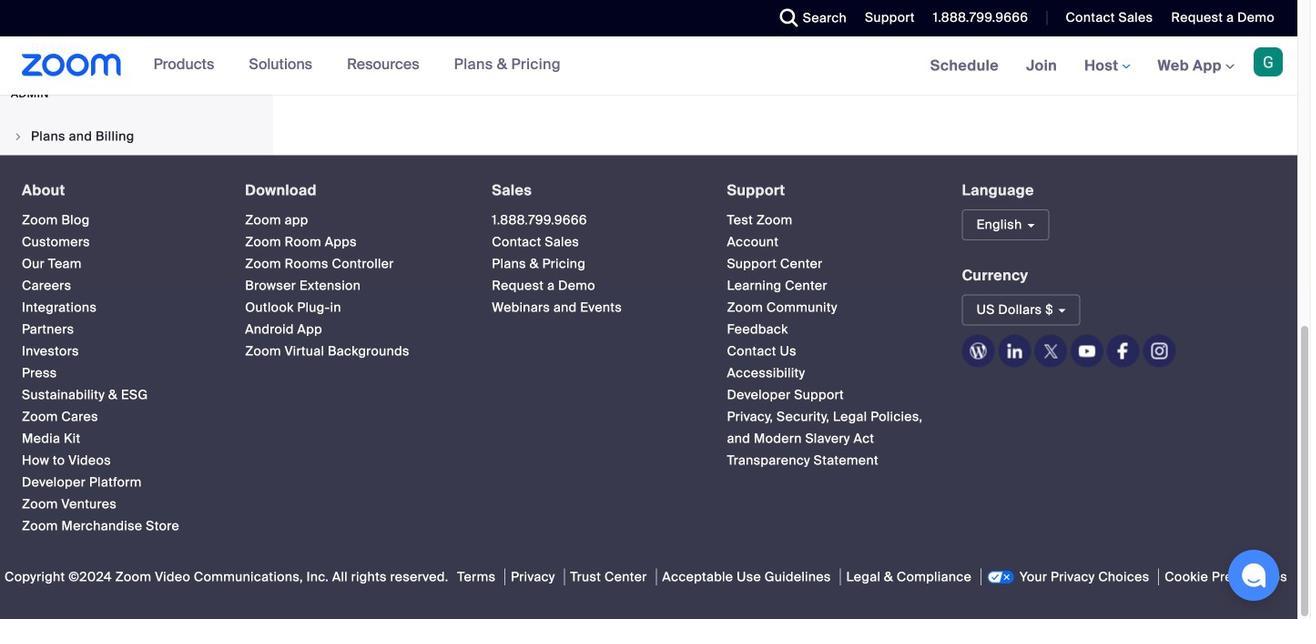 Task type: describe. For each thing, give the bounding box(es) containing it.
product information navigation
[[140, 36, 574, 95]]

zoom logo image
[[22, 54, 122, 76]]

open chat image
[[1241, 563, 1266, 588]]

main content main content
[[273, 0, 1297, 155]]

profile picture image
[[1254, 47, 1283, 76]]

1 heading from the left
[[22, 183, 212, 199]]

3 heading from the left
[[492, 183, 694, 199]]



Task type: vqa. For each thing, say whether or not it's contained in the screenshot.
menu item
yes



Task type: locate. For each thing, give the bounding box(es) containing it.
banner
[[0, 36, 1297, 96]]

menu item
[[0, 119, 268, 154]]

right image
[[13, 131, 24, 142]]

heading
[[22, 183, 212, 199], [245, 183, 459, 199], [492, 183, 694, 199], [727, 183, 929, 199]]

4 heading from the left
[[727, 183, 929, 199]]

meetings navigation
[[917, 36, 1297, 96]]

2 heading from the left
[[245, 183, 459, 199]]



